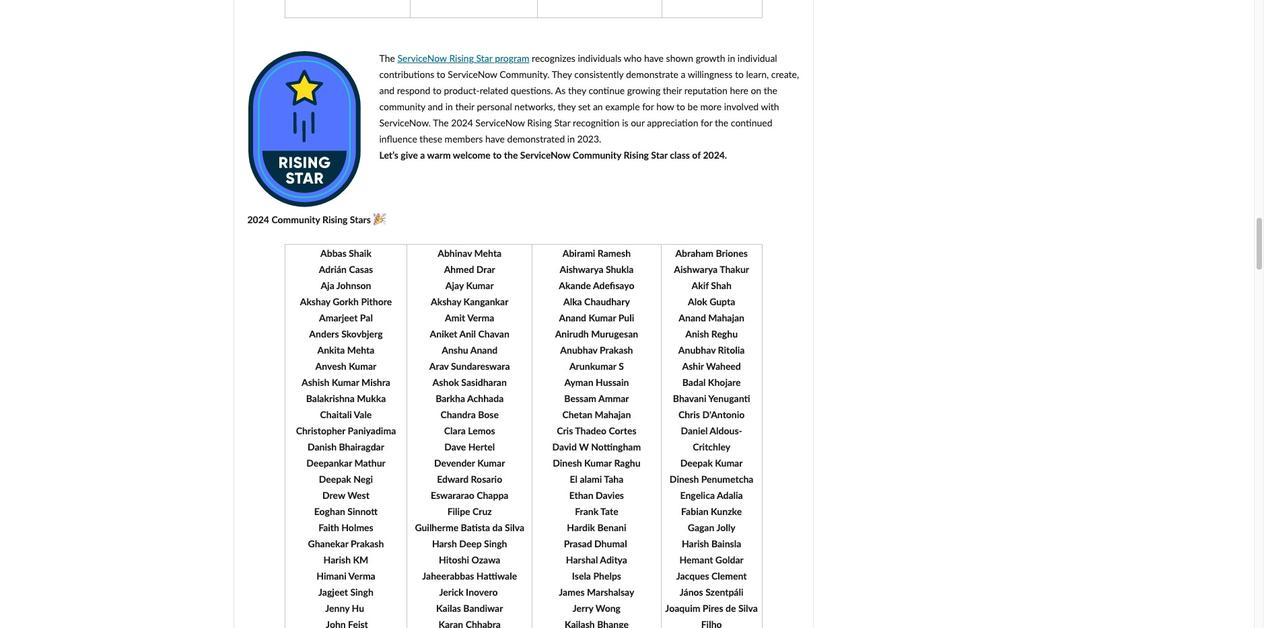 Task type: vqa. For each thing, say whether or not it's contained in the screenshot.
left "SINGH"
yes



Task type: describe. For each thing, give the bounding box(es) containing it.
jacques
[[677, 571, 710, 582]]

abirami
[[563, 248, 596, 259]]

in inside recognizes individuals who have shown growth in individual contributions to servicenow community.
[[728, 53, 735, 64]]

rising down our
[[624, 149, 649, 161]]

0 vertical spatial community
[[573, 149, 622, 161]]

consistently
[[575, 69, 624, 80]]

be
[[688, 101, 698, 112]]

pires
[[703, 603, 724, 615]]

anirudh
[[555, 329, 589, 340]]

questions.
[[511, 85, 553, 96]]

gorkh
[[333, 296, 359, 308]]

mehta inside "abbas shaik adrián casas aja johnson akshay gorkh pithore amarjeet pal anders skovbjerg ankita mehta anvesh kumar ashish kumar mishra balakrishna mukka chaitali vale christopher paniyadima danish bhairagdar deepankar mathur deepak negi drew west eoghan sinnott faith holmes ghanekar prakash harish km himani verma jagjeet singh"
[[347, 345, 375, 356]]

as
[[555, 85, 566, 96]]

growth
[[696, 53, 726, 64]]

willingness
[[688, 69, 733, 80]]

anshu
[[442, 345, 468, 356]]

khojare
[[708, 377, 741, 389]]

abirami ramesh aishwarya shukla akande adefisayo alka chaudhary anand kumar puli anirudh murugesan anubhav prakash arunkumar s ayman hussain bessam ammar chetan mahajan cris thadeo cortes david w nottingham dinesh kumar raghu el alami taha ethan davies frank tate hardik benani
[[553, 248, 641, 534]]

ashish
[[302, 377, 329, 389]]

skovbjerg
[[341, 329, 383, 340]]

1 horizontal spatial and
[[428, 101, 443, 112]]

ankita
[[317, 345, 345, 356]]

contributions
[[379, 69, 435, 80]]

verma inside abhinav mehta ahmed drar ajay kumar akshay kangankar amit verma aniket anil chavan anshu anand arav sundareswara ashok sasidharan barkha achhada chandra bose clara lemos dave hertel devender kumar edward rosario eswararao chappa filipe cruz guilherme batista da silva harsh deep singh hitoshi ozawa jaheerabbas hattiwale
[[467, 312, 494, 324]]

mehta inside abhinav mehta ahmed drar ajay kumar akshay kangankar amit verma aniket anil chavan anshu anand arav sundareswara ashok sasidharan barkha achhada chandra bose clara lemos dave hertel devender kumar edward rosario eswararao chappa filipe cruz guilherme batista da silva harsh deep singh hitoshi ozawa jaheerabbas hattiwale
[[474, 248, 502, 259]]

1 vertical spatial 2024
[[247, 214, 269, 226]]

servicenow up contributions
[[398, 53, 447, 64]]

ahmed
[[444, 264, 474, 275]]

shown
[[666, 53, 694, 64]]

give
[[401, 149, 418, 161]]

influence
[[379, 133, 417, 145]]

amit
[[445, 312, 465, 324]]

johnson
[[337, 280, 371, 292]]

abraham
[[676, 248, 714, 259]]

the servicenow rising star program
[[379, 53, 530, 64]]

devender
[[434, 458, 475, 469]]

gagan
[[688, 523, 715, 534]]

let's give a warm welcome to the servicenow community rising star class of 2024.
[[379, 149, 727, 161]]

verma inside "abbas shaik adrián casas aja johnson akshay gorkh pithore amarjeet pal anders skovbjerg ankita mehta anvesh kumar ashish kumar mishra balakrishna mukka chaitali vale christopher paniyadima danish bhairagdar deepankar mathur deepak negi drew west eoghan sinnott faith holmes ghanekar prakash harish km himani verma jagjeet singh"
[[349, 571, 376, 582]]

anand for alok
[[679, 312, 706, 324]]

akif
[[692, 280, 709, 292]]

batista
[[461, 523, 490, 534]]

nottingham
[[591, 442, 641, 453]]

akshay for ajay
[[431, 296, 461, 308]]

balakrishna
[[306, 393, 355, 405]]

the for servicenow
[[379, 53, 395, 64]]

waheed
[[706, 361, 741, 372]]

2024 inside the 2024 servicenow rising star recognition is our appreciation for the continued influence these members have demonstrated in 2023.
[[451, 117, 473, 129]]

clement
[[712, 571, 747, 582]]

dhumal
[[595, 539, 627, 550]]

prakash inside abirami ramesh aishwarya shukla akande adefisayo alka chaudhary anand kumar puli anirudh murugesan anubhav prakash arunkumar s ayman hussain bessam ammar chetan mahajan cris thadeo cortes david w nottingham dinesh kumar raghu el alami taha ethan davies frank tate hardik benani
[[600, 345, 633, 356]]

anders
[[309, 329, 339, 340]]

to right welcome at the left top
[[493, 149, 502, 161]]

individual
[[738, 53, 778, 64]]

members
[[445, 133, 483, 145]]

adefisayo
[[593, 280, 635, 292]]

km
[[353, 555, 369, 566]]

drar
[[477, 264, 495, 275]]

hattiwale
[[477, 571, 517, 582]]

alami
[[580, 474, 602, 486]]

0 vertical spatial their
[[663, 85, 682, 96]]

deep
[[459, 539, 482, 550]]

phelps
[[593, 571, 622, 582]]

2023.
[[577, 133, 602, 145]]

hitoshi
[[439, 555, 469, 566]]

anubhav inside abirami ramesh aishwarya shukla akande adefisayo alka chaudhary anand kumar puli anirudh murugesan anubhav prakash arunkumar s ayman hussain bessam ammar chetan mahajan cris thadeo cortes david w nottingham dinesh kumar raghu el alami taha ethan davies frank tate hardik benani
[[560, 345, 598, 356]]

to inside recognizes individuals who have shown growth in individual contributions to servicenow community.
[[437, 69, 446, 80]]

demonstrated
[[507, 133, 565, 145]]

demonstrate
[[626, 69, 679, 80]]

shukla
[[606, 264, 634, 275]]

pithore
[[361, 296, 392, 308]]

harish inside "abbas shaik adrián casas aja johnson akshay gorkh pithore amarjeet pal anders skovbjerg ankita mehta anvesh kumar ashish kumar mishra balakrishna mukka chaitali vale christopher paniyadima danish bhairagdar deepankar mathur deepak negi drew west eoghan sinnott faith holmes ghanekar prakash harish km himani verma jagjeet singh"
[[324, 555, 351, 566]]

personal
[[477, 101, 512, 112]]

servicenow down 'demonstrated'
[[520, 149, 571, 161]]

servicenow inside the 2024 servicenow rising star recognition is our appreciation for the continued influence these members have demonstrated in 2023.
[[476, 117, 525, 129]]

chavan
[[478, 329, 510, 340]]

0 vertical spatial they
[[568, 85, 586, 96]]

the inside the 2024 servicenow rising star recognition is our appreciation for the continued influence these members have demonstrated in 2023.
[[715, 117, 729, 129]]

1 vertical spatial they
[[558, 101, 576, 112]]

yenuganti
[[709, 393, 750, 405]]

jenny
[[325, 603, 350, 615]]

to up here
[[735, 69, 744, 80]]

anil
[[460, 329, 476, 340]]

deepak inside abraham briones aishwarya thakur akif shah alok gupta anand mahajan anish reghu anubhav ritolia ashir waheed badal khojare bhavani yenuganti chris d'antonio daniel aldous- critchley deepak kumar dinesh penumetcha engelica adalia fabian kunzke gagan jolly harish bainsla hemant goldar jacques clement jános szentpáli joaquim pires de silva filho
[[681, 458, 713, 469]]

puli
[[619, 312, 635, 324]]

ammar
[[599, 393, 629, 405]]

related
[[480, 85, 509, 96]]

kumar up mishra
[[349, 361, 377, 372]]

adalia
[[717, 490, 743, 502]]

eoghan
[[314, 506, 345, 518]]

danish
[[308, 442, 337, 453]]

0 vertical spatial star
[[476, 53, 493, 64]]

sasidharan
[[461, 377, 507, 389]]

kumar inside abraham briones aishwarya thakur akif shah alok gupta anand mahajan anish reghu anubhav ritolia ashir waheed badal khojare bhavani yenuganti chris d'antonio daniel aldous- critchley deepak kumar dinesh penumetcha engelica adalia fabian kunzke gagan jolly harish bainsla hemant goldar jacques clement jános szentpáli joaquim pires de silva filho
[[715, 458, 743, 469]]

akshay for aja
[[300, 296, 331, 308]]

let's
[[379, 149, 399, 161]]

badal
[[683, 377, 706, 389]]

singh inside "abbas shaik adrián casas aja johnson akshay gorkh pithore amarjeet pal anders skovbjerg ankita mehta anvesh kumar ashish kumar mishra balakrishna mukka chaitali vale christopher paniyadima danish bhairagdar deepankar mathur deepak negi drew west eoghan sinnott faith holmes ghanekar prakash harish km himani verma jagjeet singh"
[[350, 587, 374, 599]]

harish inside abraham briones aishwarya thakur akif shah alok gupta anand mahajan anish reghu anubhav ritolia ashir waheed badal khojare bhavani yenuganti chris d'antonio daniel aldous- critchley deepak kumar dinesh penumetcha engelica adalia fabian kunzke gagan jolly harish bainsla hemant goldar jacques clement jános szentpáli joaquim pires de silva filho
[[682, 539, 709, 550]]

in inside they consistently demonstrate a willingness to learn, create, and respond to product-related questions. as they continue growing their reputation here on the community and in their personal networks, they set an example for how to be more involved with servicenow.
[[446, 101, 453, 112]]

have inside the 2024 servicenow rising star recognition is our appreciation for the continued influence these members have demonstrated in 2023.
[[485, 133, 505, 145]]

kumar up the rosario
[[478, 458, 505, 469]]

joaquim
[[666, 603, 701, 615]]

the 2024 servicenow rising star recognition is our appreciation for the continued influence these members have demonstrated in 2023.
[[379, 117, 773, 145]]

kangankar
[[464, 296, 509, 308]]

ashir
[[682, 361, 704, 372]]

guilherme
[[415, 523, 459, 534]]

the inside they consistently demonstrate a willingness to learn, create, and respond to product-related questions. as they continue growing their reputation here on the community and in their personal networks, they set an example for how to be more involved with servicenow.
[[764, 85, 778, 96]]

example
[[606, 101, 640, 112]]

respond
[[397, 85, 431, 96]]

jerry
[[573, 603, 594, 615]]

abraham briones aishwarya thakur akif shah alok gupta anand mahajan anish reghu anubhav ritolia ashir waheed badal khojare bhavani yenuganti chris d'antonio daniel aldous- critchley deepak kumar dinesh penumetcha engelica adalia fabian kunzke gagan jolly harish bainsla hemant goldar jacques clement jános szentpáli joaquim pires de silva filho
[[666, 248, 758, 629]]

holmes
[[342, 523, 374, 534]]

hertel
[[468, 442, 495, 453]]

benani
[[598, 523, 627, 534]]

dinesh inside abraham briones aishwarya thakur akif shah alok gupta anand mahajan anish reghu anubhav ritolia ashir waheed badal khojare bhavani yenuganti chris d'antonio daniel aldous- critchley deepak kumar dinesh penumetcha engelica adalia fabian kunzke gagan jolly harish bainsla hemant goldar jacques clement jános szentpáli joaquim pires de silva filho
[[670, 474, 699, 486]]

community.
[[500, 69, 550, 80]]

servicenow inside recognizes individuals who have shown growth in individual contributions to servicenow community.
[[448, 69, 497, 80]]

sundareswara
[[451, 361, 510, 372]]

silva inside abraham briones aishwarya thakur akif shah alok gupta anand mahajan anish reghu anubhav ritolia ashir waheed badal khojare bhavani yenuganti chris d'antonio daniel aldous- critchley deepak kumar dinesh penumetcha engelica adalia fabian kunzke gagan jolly harish bainsla hemant goldar jacques clement jános szentpáli joaquim pires de silva filho
[[739, 603, 758, 615]]

tate
[[601, 506, 619, 518]]

1 vertical spatial community
[[272, 214, 320, 226]]

harsh
[[432, 539, 457, 550]]

anish
[[686, 329, 709, 340]]

chappa
[[477, 490, 509, 502]]

dinesh inside abirami ramesh aishwarya shukla akande adefisayo alka chaudhary anand kumar puli anirudh murugesan anubhav prakash arunkumar s ayman hussain bessam ammar chetan mahajan cris thadeo cortes david w nottingham dinesh kumar raghu el alami taha ethan davies frank tate hardik benani
[[553, 458, 582, 469]]

daniel
[[681, 426, 708, 437]]



Task type: locate. For each thing, give the bounding box(es) containing it.
bose
[[478, 409, 499, 421]]

0 vertical spatial in
[[728, 53, 735, 64]]

el
[[570, 474, 578, 486]]

0 vertical spatial singh
[[484, 539, 507, 550]]

cruz
[[473, 506, 492, 518]]

jános
[[680, 587, 704, 599]]

1 vertical spatial star
[[554, 117, 571, 129]]

arunkumar
[[570, 361, 617, 372]]

1 akshay from the left
[[300, 296, 331, 308]]

prakash inside "abbas shaik adrián casas aja johnson akshay gorkh pithore amarjeet pal anders skovbjerg ankita mehta anvesh kumar ashish kumar mishra balakrishna mukka chaitali vale christopher paniyadima danish bhairagdar deepankar mathur deepak negi drew west eoghan sinnott faith holmes ghanekar prakash harish km himani verma jagjeet singh"
[[351, 539, 384, 550]]

the right on
[[764, 85, 778, 96]]

singh inside abhinav mehta ahmed drar ajay kumar akshay kangankar amit verma aniket anil chavan anshu anand arav sundareswara ashok sasidharan barkha achhada chandra bose clara lemos dave hertel devender kumar edward rosario eswararao chappa filipe cruz guilherme batista da silva harsh deep singh hitoshi ozawa jaheerabbas hattiwale
[[484, 539, 507, 550]]

prakash
[[600, 345, 633, 356], [351, 539, 384, 550]]

anand inside abirami ramesh aishwarya shukla akande adefisayo alka chaudhary anand kumar puli anirudh murugesan anubhav prakash arunkumar s ayman hussain bessam ammar chetan mahajan cris thadeo cortes david w nottingham dinesh kumar raghu el alami taha ethan davies frank tate hardik benani
[[559, 312, 587, 324]]

abbas shaik adrián casas aja johnson akshay gorkh pithore amarjeet pal anders skovbjerg ankita mehta anvesh kumar ashish kumar mishra balakrishna mukka chaitali vale christopher paniyadima danish bhairagdar deepankar mathur deepak negi drew west eoghan sinnott faith holmes ghanekar prakash harish km himani verma jagjeet singh
[[296, 248, 396, 599]]

0 vertical spatial prakash
[[600, 345, 633, 356]]

the for 2024
[[433, 117, 449, 129]]

1 horizontal spatial verma
[[467, 312, 494, 324]]

mahajan inside abirami ramesh aishwarya shukla akande adefisayo alka chaudhary anand kumar puli anirudh murugesan anubhav prakash arunkumar s ayman hussain bessam ammar chetan mahajan cris thadeo cortes david w nottingham dinesh kumar raghu el alami taha ethan davies frank tate hardik benani
[[595, 409, 631, 421]]

kumar down drar
[[466, 280, 494, 292]]

abhinav mehta ahmed drar ajay kumar akshay kangankar amit verma aniket anil chavan anshu anand arav sundareswara ashok sasidharan barkha achhada chandra bose clara lemos dave hertel devender kumar edward rosario eswararao chappa filipe cruz guilherme batista da silva harsh deep singh hitoshi ozawa jaheerabbas hattiwale
[[415, 248, 525, 582]]

have inside recognizes individuals who have shown growth in individual contributions to servicenow community.
[[644, 53, 664, 64]]

they down as
[[558, 101, 576, 112]]

in left the 2023.
[[568, 133, 575, 145]]

deepak up drew
[[319, 474, 351, 486]]

ashok
[[433, 377, 459, 389]]

1 horizontal spatial mehta
[[474, 248, 502, 259]]

harish up 'himani'
[[324, 555, 351, 566]]

0 horizontal spatial 2024
[[247, 214, 269, 226]]

anubhav down anish
[[679, 345, 716, 356]]

0 vertical spatial the
[[379, 53, 395, 64]]

verma down kangankar
[[467, 312, 494, 324]]

eswararao
[[431, 490, 475, 502]]

1 horizontal spatial deepak
[[681, 458, 713, 469]]

for down 'more'
[[701, 117, 713, 129]]

and up community
[[379, 85, 395, 96]]

1 vertical spatial their
[[455, 101, 475, 112]]

david
[[553, 442, 577, 453]]

they right as
[[568, 85, 586, 96]]

1 vertical spatial have
[[485, 133, 505, 145]]

1 horizontal spatial in
[[568, 133, 575, 145]]

0 vertical spatial for
[[642, 101, 654, 112]]

star left program
[[476, 53, 493, 64]]

2 vertical spatial star
[[651, 149, 668, 161]]

0 vertical spatial deepak
[[681, 458, 713, 469]]

for inside they consistently demonstrate a willingness to learn, create, and respond to product-related questions. as they continue growing their reputation here on the community and in their personal networks, they set an example for how to be more involved with servicenow.
[[642, 101, 654, 112]]

anand up sundareswara
[[470, 345, 498, 356]]

is
[[622, 117, 629, 129]]

they
[[552, 69, 572, 80]]

casas
[[349, 264, 373, 275]]

0 vertical spatial and
[[379, 85, 395, 96]]

mehta
[[474, 248, 502, 259], [347, 345, 375, 356]]

drew
[[323, 490, 345, 502]]

1 horizontal spatial star
[[554, 117, 571, 129]]

1 horizontal spatial the
[[433, 117, 449, 129]]

for inside the 2024 servicenow rising star recognition is our appreciation for the continued influence these members have demonstrated in 2023.
[[701, 117, 713, 129]]

hemant
[[680, 555, 713, 566]]

reghu
[[712, 329, 738, 340]]

1 vertical spatial harish
[[324, 555, 351, 566]]

1 horizontal spatial dinesh
[[670, 474, 699, 486]]

in down product-
[[446, 101, 453, 112]]

mehta down skovbjerg
[[347, 345, 375, 356]]

0 horizontal spatial their
[[455, 101, 475, 112]]

kumar down anvesh
[[332, 377, 359, 389]]

on
[[751, 85, 762, 96]]

prasad dhumal harshal aditya isela phelps james marshalsay jerry wong
[[559, 539, 635, 615]]

abhinav
[[438, 248, 472, 259]]

dinesh down the david at the bottom left
[[553, 458, 582, 469]]

for
[[642, 101, 654, 112], [701, 117, 713, 129]]

alka
[[564, 296, 582, 308]]

chaudhary
[[585, 296, 630, 308]]

to left be
[[677, 101, 685, 112]]

0 horizontal spatial verma
[[349, 571, 376, 582]]

0 horizontal spatial mehta
[[347, 345, 375, 356]]

1 vertical spatial silva
[[739, 603, 758, 615]]

bainsla
[[712, 539, 742, 550]]

0 horizontal spatial have
[[485, 133, 505, 145]]

1 vertical spatial in
[[446, 101, 453, 112]]

1 vertical spatial prakash
[[351, 539, 384, 550]]

0 vertical spatial harish
[[682, 539, 709, 550]]

the up contributions
[[379, 53, 395, 64]]

1 horizontal spatial harish
[[682, 539, 709, 550]]

0 vertical spatial 2024
[[451, 117, 473, 129]]

anubhav down anirudh
[[560, 345, 598, 356]]

1 horizontal spatial mahajan
[[709, 312, 745, 324]]

shah
[[711, 280, 732, 292]]

set
[[578, 101, 591, 112]]

prakash up km
[[351, 539, 384, 550]]

dinesh up engelica
[[670, 474, 699, 486]]

star left class
[[651, 149, 668, 161]]

1 horizontal spatial a
[[681, 69, 686, 80]]

0 horizontal spatial prakash
[[351, 539, 384, 550]]

0 horizontal spatial for
[[642, 101, 654, 112]]

the down 'demonstrated'
[[504, 149, 518, 161]]

0 horizontal spatial community
[[272, 214, 320, 226]]

servicenow rising star program link
[[398, 53, 530, 64]]

1 horizontal spatial anand
[[559, 312, 587, 324]]

0 horizontal spatial mahajan
[[595, 409, 631, 421]]

their down product-
[[455, 101, 475, 112]]

clara
[[444, 426, 466, 437]]

2 vertical spatial the
[[504, 149, 518, 161]]

0 vertical spatial dinesh
[[553, 458, 582, 469]]

to right respond
[[433, 85, 442, 96]]

1 horizontal spatial for
[[701, 117, 713, 129]]

0 vertical spatial have
[[644, 53, 664, 64]]

kumar up penumetcha
[[715, 458, 743, 469]]

kumar up alami
[[585, 458, 612, 469]]

star inside the 2024 servicenow rising star recognition is our appreciation for the continued influence these members have demonstrated in 2023.
[[554, 117, 571, 129]]

0 vertical spatial verma
[[467, 312, 494, 324]]

goldar
[[716, 555, 744, 566]]

chris
[[679, 409, 700, 421]]

a right give
[[420, 149, 425, 161]]

these
[[420, 133, 442, 145]]

1 horizontal spatial akshay
[[431, 296, 461, 308]]

jaheerabbas
[[422, 571, 474, 582]]

ramesh
[[598, 248, 631, 259]]

anand down alka
[[559, 312, 587, 324]]

aishwarya for akif
[[674, 264, 718, 275]]

1 vertical spatial deepak
[[319, 474, 351, 486]]

mahajan inside abraham briones aishwarya thakur akif shah alok gupta anand mahajan anish reghu anubhav ritolia ashir waheed badal khojare bhavani yenuganti chris d'antonio daniel aldous- critchley deepak kumar dinesh penumetcha engelica adalia fabian kunzke gagan jolly harish bainsla hemant goldar jacques clement jános szentpáli joaquim pires de silva filho
[[709, 312, 745, 324]]

0 vertical spatial mehta
[[474, 248, 502, 259]]

0 horizontal spatial the
[[504, 149, 518, 161]]

2 horizontal spatial anand
[[679, 312, 706, 324]]

a inside they consistently demonstrate a willingness to learn, create, and respond to product-related questions. as they continue growing their reputation here on the community and in their personal networks, they set an example for how to be more involved with servicenow.
[[681, 69, 686, 80]]

de
[[726, 603, 736, 615]]

1 vertical spatial and
[[428, 101, 443, 112]]

abbas
[[321, 248, 347, 259]]

akshay inside abhinav mehta ahmed drar ajay kumar akshay kangankar amit verma aniket anil chavan anshu anand arav sundareswara ashok sasidharan barkha achhada chandra bose clara lemos dave hertel devender kumar edward rosario eswararao chappa filipe cruz guilherme batista da silva harsh deep singh hitoshi ozawa jaheerabbas hattiwale
[[431, 296, 461, 308]]

harish up hemant
[[682, 539, 709, 550]]

0 horizontal spatial silva
[[505, 523, 525, 534]]

1 horizontal spatial prakash
[[600, 345, 633, 356]]

critchley
[[693, 442, 731, 453]]

anand up anish
[[679, 312, 706, 324]]

akshay inside "abbas shaik adrián casas aja johnson akshay gorkh pithore amarjeet pal anders skovbjerg ankita mehta anvesh kumar ashish kumar mishra balakrishna mukka chaitali vale christopher paniyadima danish bhairagdar deepankar mathur deepak negi drew west eoghan sinnott faith holmes ghanekar prakash harish km himani verma jagjeet singh"
[[300, 296, 331, 308]]

faith
[[319, 523, 339, 534]]

singh
[[484, 539, 507, 550], [350, 587, 374, 599]]

akshay down ajay
[[431, 296, 461, 308]]

how
[[657, 101, 674, 112]]

aishwarya inside abraham briones aishwarya thakur akif shah alok gupta anand mahajan anish reghu anubhav ritolia ashir waheed badal khojare bhavani yenuganti chris d'antonio daniel aldous- critchley deepak kumar dinesh penumetcha engelica adalia fabian kunzke gagan jolly harish bainsla hemant goldar jacques clement jános szentpáli joaquim pires de silva filho
[[674, 264, 718, 275]]

wong
[[596, 603, 621, 615]]

0 horizontal spatial deepak
[[319, 474, 351, 486]]

2 vertical spatial in
[[568, 133, 575, 145]]

0 horizontal spatial and
[[379, 85, 395, 96]]

anubhav inside abraham briones aishwarya thakur akif shah alok gupta anand mahajan anish reghu anubhav ritolia ashir waheed badal khojare bhavani yenuganti chris d'antonio daniel aldous- critchley deepak kumar dinesh penumetcha engelica adalia fabian kunzke gagan jolly harish bainsla hemant goldar jacques clement jános szentpáli joaquim pires de silva filho
[[679, 345, 716, 356]]

servicenow down personal
[[476, 117, 525, 129]]

star up 'demonstrated'
[[554, 117, 571, 129]]

achhada
[[467, 393, 504, 405]]

kunzke
[[711, 506, 742, 518]]

mukka
[[357, 393, 386, 405]]

1 vertical spatial mahajan
[[595, 409, 631, 421]]

have up welcome at the left top
[[485, 133, 505, 145]]

1 horizontal spatial the
[[715, 117, 729, 129]]

1 horizontal spatial 2024
[[451, 117, 473, 129]]

gupta
[[710, 296, 735, 308]]

anand
[[559, 312, 587, 324], [679, 312, 706, 324], [470, 345, 498, 356]]

jerick
[[439, 587, 464, 599]]

kumar down chaudhary
[[589, 312, 616, 324]]

harshal
[[566, 555, 598, 566]]

0 horizontal spatial the
[[379, 53, 395, 64]]

singh down the da
[[484, 539, 507, 550]]

1 anubhav from the left
[[560, 345, 598, 356]]

the down 'more'
[[715, 117, 729, 129]]

recognition
[[573, 117, 620, 129]]

mehta up drar
[[474, 248, 502, 259]]

silva right the da
[[505, 523, 525, 534]]

anand inside abraham briones aishwarya thakur akif shah alok gupta anand mahajan anish reghu anubhav ritolia ashir waheed badal khojare bhavani yenuganti chris d'antonio daniel aldous- critchley deepak kumar dinesh penumetcha engelica adalia fabian kunzke gagan jolly harish bainsla hemant goldar jacques clement jános szentpáli joaquim pires de silva filho
[[679, 312, 706, 324]]

shaik
[[349, 248, 372, 259]]

they consistently demonstrate a willingness to learn, create, and respond to product-related questions. as they continue growing their reputation here on the community and in their personal networks, they set an example for how to be more involved with servicenow.
[[379, 69, 799, 129]]

ritolia
[[718, 345, 745, 356]]

silva
[[505, 523, 525, 534], [739, 603, 758, 615]]

paniyadima
[[348, 426, 396, 437]]

aishwarya
[[560, 264, 604, 275], [674, 264, 718, 275]]

mahajan down ammar at left
[[595, 409, 631, 421]]

0 horizontal spatial star
[[476, 53, 493, 64]]

for down growing
[[642, 101, 654, 112]]

1 horizontal spatial singh
[[484, 539, 507, 550]]

servicenow
[[398, 53, 447, 64], [448, 69, 497, 80], [476, 117, 525, 129], [520, 149, 571, 161]]

servicenow down servicenow rising star program link
[[448, 69, 497, 80]]

1 vertical spatial dinesh
[[670, 474, 699, 486]]

deepak inside "abbas shaik adrián casas aja johnson akshay gorkh pithore amarjeet pal anders skovbjerg ankita mehta anvesh kumar ashish kumar mishra balakrishna mukka chaitali vale christopher paniyadima danish bhairagdar deepankar mathur deepak negi drew west eoghan sinnott faith holmes ghanekar prakash harish km himani verma jagjeet singh"
[[319, 474, 351, 486]]

rising left stars
[[323, 214, 348, 226]]

their up how
[[663, 85, 682, 96]]

engelica
[[680, 490, 715, 502]]

to down the servicenow rising star program
[[437, 69, 446, 80]]

rising inside the 2024 servicenow rising star recognition is our appreciation for the continued influence these members have demonstrated in 2023.
[[527, 117, 552, 129]]

2 anubhav from the left
[[679, 345, 716, 356]]

filho
[[701, 620, 722, 629]]

0 horizontal spatial aishwarya
[[560, 264, 604, 275]]

2 horizontal spatial star
[[651, 149, 668, 161]]

aishwarya inside abirami ramesh aishwarya shukla akande adefisayo alka chaudhary anand kumar puli anirudh murugesan anubhav prakash arunkumar s ayman hussain bessam ammar chetan mahajan cris thadeo cortes david w nottingham dinesh kumar raghu el alami taha ethan davies frank tate hardik benani
[[560, 264, 604, 275]]

growing
[[627, 85, 661, 96]]

2 horizontal spatial in
[[728, 53, 735, 64]]

have up demonstrate
[[644, 53, 664, 64]]

1 vertical spatial the
[[715, 117, 729, 129]]

silva inside abhinav mehta ahmed drar ajay kumar akshay kangankar amit verma aniket anil chavan anshu anand arav sundareswara ashok sasidharan barkha achhada chandra bose clara lemos dave hertel devender kumar edward rosario eswararao chappa filipe cruz guilherme batista da silva harsh deep singh hitoshi ozawa jaheerabbas hattiwale
[[505, 523, 525, 534]]

1 vertical spatial for
[[701, 117, 713, 129]]

silva right de
[[739, 603, 758, 615]]

community down the 2023.
[[573, 149, 622, 161]]

deepak down critchley
[[681, 458, 713, 469]]

prakash down murugesan
[[600, 345, 633, 356]]

1 vertical spatial singh
[[350, 587, 374, 599]]

anand for alka
[[559, 312, 587, 324]]

2 aishwarya from the left
[[674, 264, 718, 275]]

0 horizontal spatial anand
[[470, 345, 498, 356]]

1 horizontal spatial aishwarya
[[674, 264, 718, 275]]

the inside the 2024 servicenow rising star recognition is our appreciation for the continued influence these members have demonstrated in 2023.
[[433, 117, 449, 129]]

anand inside abhinav mehta ahmed drar ajay kumar akshay kangankar amit verma aniket anil chavan anshu anand arav sundareswara ashok sasidharan barkha achhada chandra bose clara lemos dave hertel devender kumar edward rosario eswararao chappa filipe cruz guilherme batista da silva harsh deep singh hitoshi ozawa jaheerabbas hattiwale
[[470, 345, 498, 356]]

their
[[663, 85, 682, 96], [455, 101, 475, 112]]

the up these
[[433, 117, 449, 129]]

0 horizontal spatial akshay
[[300, 296, 331, 308]]

0 horizontal spatial singh
[[350, 587, 374, 599]]

0 vertical spatial mahajan
[[709, 312, 745, 324]]

aditya
[[600, 555, 628, 566]]

2024.
[[703, 149, 727, 161]]

deepak
[[681, 458, 713, 469], [319, 474, 351, 486]]

and down respond
[[428, 101, 443, 112]]

1 horizontal spatial community
[[573, 149, 622, 161]]

ozawa
[[472, 555, 501, 566]]

akshay down the aja
[[300, 296, 331, 308]]

0 vertical spatial silva
[[505, 523, 525, 534]]

community up 'adrián'
[[272, 214, 320, 226]]

barkha
[[436, 393, 465, 405]]

in right the growth
[[728, 53, 735, 64]]

rising up product-
[[449, 53, 474, 64]]

1 vertical spatial mehta
[[347, 345, 375, 356]]

0 horizontal spatial harish
[[324, 555, 351, 566]]

to
[[437, 69, 446, 80], [735, 69, 744, 80], [433, 85, 442, 96], [677, 101, 685, 112], [493, 149, 502, 161]]

0 horizontal spatial dinesh
[[553, 458, 582, 469]]

a down 'shown' on the top
[[681, 69, 686, 80]]

who
[[624, 53, 642, 64]]

sinnott
[[348, 506, 378, 518]]

aishwarya down abirami
[[560, 264, 604, 275]]

stars
[[350, 214, 371, 226]]

0 horizontal spatial anubhav
[[560, 345, 598, 356]]

negi
[[354, 474, 373, 486]]

1 vertical spatial verma
[[349, 571, 376, 582]]

warm
[[427, 149, 451, 161]]

1 horizontal spatial anubhav
[[679, 345, 716, 356]]

0 vertical spatial a
[[681, 69, 686, 80]]

singh up hu at the bottom of page
[[350, 587, 374, 599]]

and
[[379, 85, 395, 96], [428, 101, 443, 112]]

verma down km
[[349, 571, 376, 582]]

thakur
[[720, 264, 750, 275]]

1 vertical spatial the
[[433, 117, 449, 129]]

1 horizontal spatial have
[[644, 53, 664, 64]]

aishwarya for akande
[[560, 264, 604, 275]]

thadeo
[[575, 426, 607, 437]]

1 vertical spatial a
[[420, 149, 425, 161]]

1 aishwarya from the left
[[560, 264, 604, 275]]

in inside the 2024 servicenow rising star recognition is our appreciation for the continued influence these members have demonstrated in 2023.
[[568, 133, 575, 145]]

1 horizontal spatial silva
[[739, 603, 758, 615]]

2 horizontal spatial the
[[764, 85, 778, 96]]

mahajan up reghu
[[709, 312, 745, 324]]

hardik
[[567, 523, 595, 534]]

aishwarya down abraham
[[674, 264, 718, 275]]

0 horizontal spatial in
[[446, 101, 453, 112]]

0 horizontal spatial a
[[420, 149, 425, 161]]

rising up 'demonstrated'
[[527, 117, 552, 129]]

1 horizontal spatial their
[[663, 85, 682, 96]]

2 akshay from the left
[[431, 296, 461, 308]]

0 vertical spatial the
[[764, 85, 778, 96]]

continued
[[731, 117, 773, 129]]



